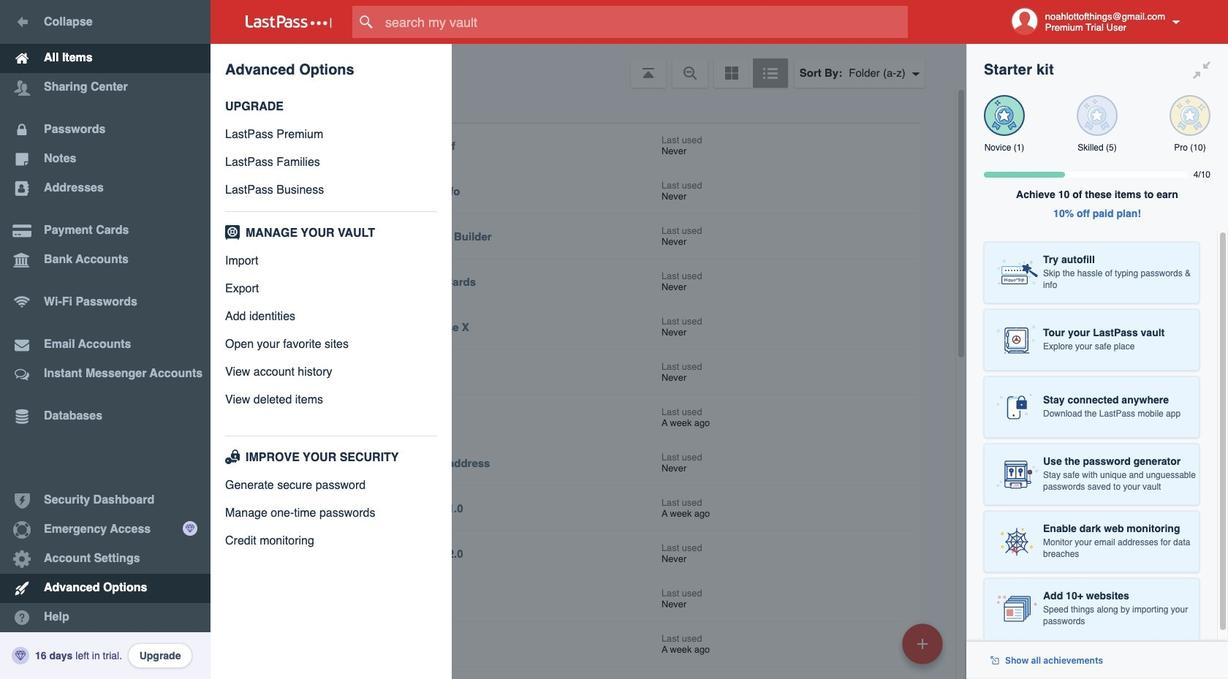 Task type: describe. For each thing, give the bounding box(es) containing it.
vault options navigation
[[211, 44, 967, 88]]

main navigation navigation
[[0, 0, 211, 679]]

manage your vault image
[[222, 225, 243, 240]]

search my vault text field
[[353, 6, 937, 38]]



Task type: vqa. For each thing, say whether or not it's contained in the screenshot.
text field
no



Task type: locate. For each thing, give the bounding box(es) containing it.
new item image
[[918, 639, 928, 649]]

new item navigation
[[897, 620, 952, 679]]

Search search field
[[353, 6, 937, 38]]

lastpass image
[[246, 15, 332, 29]]

improve your security image
[[222, 450, 243, 464]]



